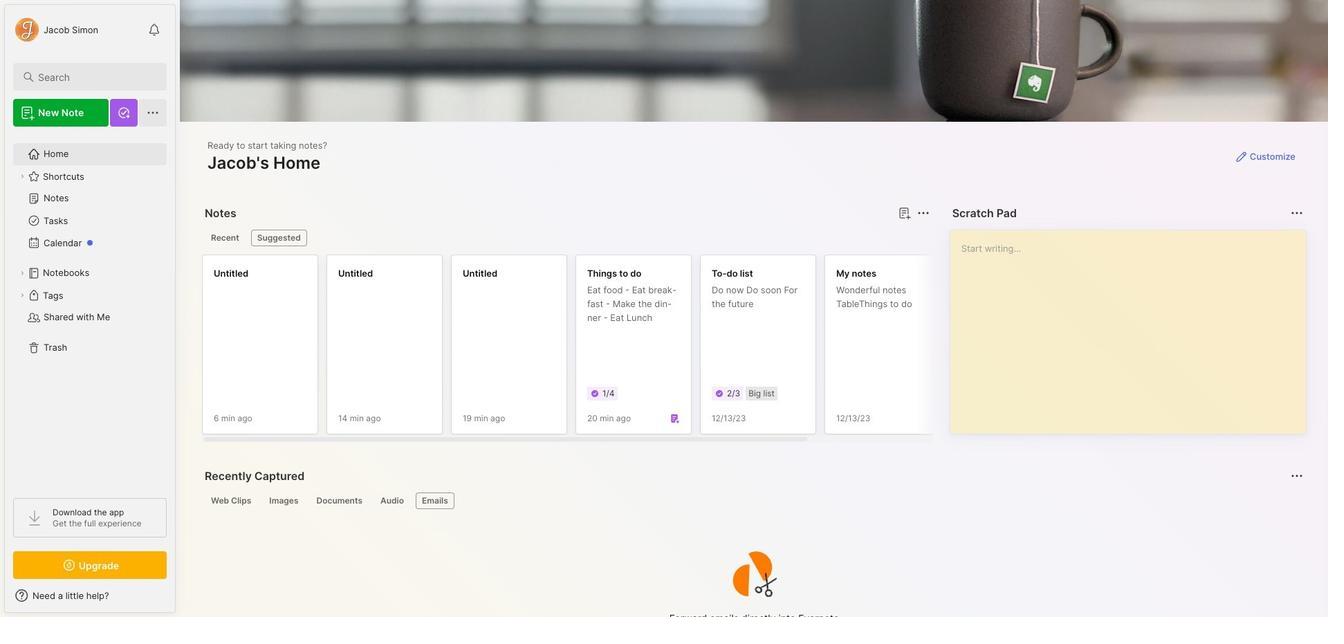 Task type: vqa. For each thing, say whether or not it's contained in the screenshot.
Click to collapse icon
yes



Task type: locate. For each thing, give the bounding box(es) containing it.
1 vertical spatial tab list
[[205, 493, 1301, 509]]

None search field
[[38, 68, 154, 85]]

tab list
[[205, 230, 927, 246], [205, 493, 1301, 509]]

tree
[[5, 135, 175, 486]]

expand notebooks image
[[18, 269, 26, 277]]

More actions field
[[914, 203, 933, 223], [1287, 203, 1307, 223], [1287, 466, 1307, 486]]

2 tab list from the top
[[205, 493, 1301, 509]]

1 tab list from the top
[[205, 230, 927, 246]]

main element
[[0, 0, 180, 617]]

row group
[[202, 255, 1074, 443]]

none search field inside main element
[[38, 68, 154, 85]]

more actions image
[[915, 205, 932, 221], [1289, 205, 1305, 221], [1289, 468, 1305, 484]]

tab
[[205, 230, 245, 246], [251, 230, 307, 246], [205, 493, 258, 509], [263, 493, 305, 509], [310, 493, 369, 509], [374, 493, 410, 509], [416, 493, 454, 509]]

0 vertical spatial tab list
[[205, 230, 927, 246]]

Start writing… text field
[[961, 230, 1305, 423]]

Search text field
[[38, 71, 154, 84]]



Task type: describe. For each thing, give the bounding box(es) containing it.
WHAT'S NEW field
[[5, 585, 175, 607]]

expand tags image
[[18, 291, 26, 300]]

tree inside main element
[[5, 135, 175, 486]]

Account field
[[13, 16, 98, 44]]

click to collapse image
[[175, 591, 185, 608]]



